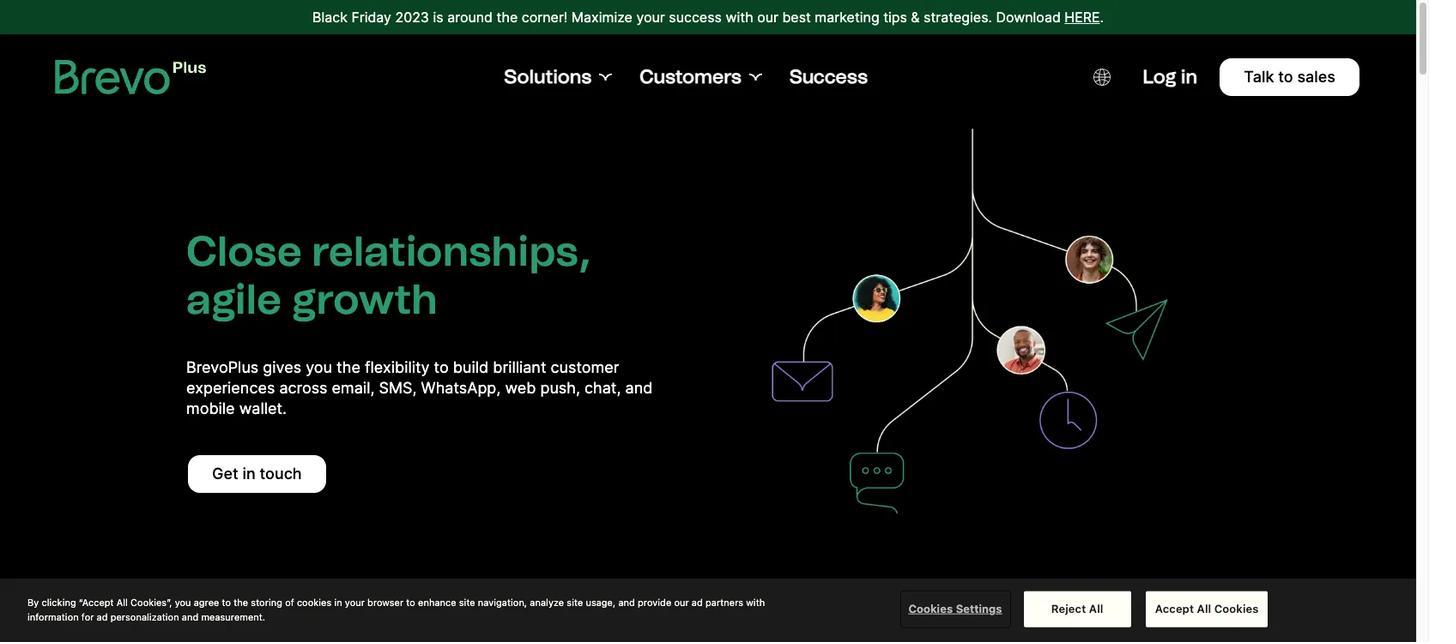 Task type: locate. For each thing, give the bounding box(es) containing it.
all right accept
[[1197, 602, 1211, 616]]

2 horizontal spatial the
[[497, 9, 518, 26]]

0 vertical spatial the
[[497, 9, 518, 26]]

1 horizontal spatial cookies
[[1214, 602, 1259, 616]]

0 vertical spatial your
[[636, 9, 665, 26]]

1 horizontal spatial ad
[[692, 597, 703, 609]]

analyze
[[530, 597, 564, 609]]

2 vertical spatial and
[[182, 612, 198, 623]]

cookies
[[909, 602, 953, 616], [1214, 602, 1259, 616]]

customers
[[640, 65, 741, 88]]

agile
[[186, 275, 282, 324]]

solutions link
[[504, 65, 612, 89]]

0 vertical spatial our
[[757, 9, 778, 26]]

personalization
[[110, 612, 179, 623]]

you up across
[[306, 359, 332, 377]]

1 vertical spatial ad
[[97, 612, 108, 623]]

cookies right accept
[[1214, 602, 1259, 616]]

all right reject
[[1089, 602, 1103, 616]]

your
[[636, 9, 665, 26], [345, 597, 365, 609]]

site right enhance
[[459, 597, 475, 609]]

with up clients
[[746, 597, 765, 609]]

1 horizontal spatial your
[[636, 9, 665, 26]]

2 horizontal spatial in
[[1181, 65, 1198, 88]]

0 vertical spatial with
[[726, 9, 753, 26]]

with inside the by clicking "accept all cookies", you agree to the storing of cookies in your browser to enhance site navigation, analyze site usage, and provide our ad partners with information for ad personalization and measurement.
[[746, 597, 765, 609]]

the
[[497, 9, 518, 26], [337, 359, 360, 377], [234, 597, 248, 609]]

you inside the by clicking "accept all cookies", you agree to the storing of cookies in your browser to enhance site navigation, analyze site usage, and provide our ad partners with information for ad personalization and measurement.
[[175, 597, 191, 609]]

log in link
[[1143, 65, 1198, 89]]

1 horizontal spatial in
[[334, 597, 342, 609]]

our
[[757, 9, 778, 26], [674, 597, 689, 609]]

to right talk on the top of page
[[1278, 68, 1293, 86]]

our up 2,000+ at left bottom
[[674, 597, 689, 609]]

1 vertical spatial with
[[746, 597, 765, 609]]

trusted by 2,000+ clients worldwide
[[590, 612, 827, 629]]

sales
[[1297, 68, 1336, 86]]

tips
[[883, 9, 907, 26]]

in right 'get'
[[242, 465, 256, 483]]

0 horizontal spatial cookies
[[909, 602, 953, 616]]

gives
[[263, 359, 301, 377]]

cookies left the settings
[[909, 602, 953, 616]]

in inside button
[[242, 465, 256, 483]]

1 horizontal spatial site
[[567, 597, 583, 609]]

by clicking "accept all cookies", you agree to the storing of cookies in your browser to enhance site navigation, analyze site usage, and provide our ad partners with information for ad personalization and measurement.
[[27, 597, 765, 623]]

2,000+
[[663, 612, 710, 629]]

the up email,
[[337, 359, 360, 377]]

best
[[782, 9, 811, 26]]

in right the cookies
[[334, 597, 342, 609]]

1 vertical spatial in
[[242, 465, 256, 483]]

site left usage,
[[567, 597, 583, 609]]

1 site from the left
[[459, 597, 475, 609]]

talk to sales button
[[1218, 57, 1361, 98]]

all
[[117, 597, 128, 609], [1089, 602, 1103, 616], [1197, 602, 1211, 616]]

0 horizontal spatial our
[[674, 597, 689, 609]]

to up measurement.
[[222, 597, 231, 609]]

accept
[[1155, 602, 1194, 616]]

1 cookies from the left
[[909, 602, 953, 616]]

to up whatsapp,
[[434, 359, 449, 377]]

and
[[625, 379, 653, 397], [618, 597, 635, 609], [182, 612, 198, 623]]

to inside brevoplus gives you the flexibility to build brilliant customer experiences across email, sms, whatsapp, web push, chat, and mobile wallet.
[[434, 359, 449, 377]]

accept all cookies
[[1155, 602, 1259, 616]]

you
[[306, 359, 332, 377], [175, 597, 191, 609]]

solutions
[[504, 65, 592, 88]]

1 horizontal spatial the
[[337, 359, 360, 377]]

close
[[186, 227, 302, 276]]

2 vertical spatial the
[[234, 597, 248, 609]]

1 horizontal spatial you
[[306, 359, 332, 377]]

1 vertical spatial our
[[674, 597, 689, 609]]

get in touch button
[[186, 454, 328, 495]]

black
[[312, 9, 348, 26]]

in for log
[[1181, 65, 1198, 88]]

with right success
[[726, 9, 753, 26]]

to
[[1278, 68, 1293, 86], [434, 359, 449, 377], [222, 597, 231, 609], [406, 597, 415, 609]]

reject all
[[1051, 602, 1103, 616]]

provide
[[638, 597, 671, 609]]

ad up "trusted by 2,000+ clients worldwide"
[[692, 597, 703, 609]]

0 horizontal spatial in
[[242, 465, 256, 483]]

and right chat,
[[625, 379, 653, 397]]

0 vertical spatial ad
[[692, 597, 703, 609]]

our left the best
[[757, 9, 778, 26]]

1 vertical spatial the
[[337, 359, 360, 377]]

by
[[643, 612, 659, 629]]

measurement.
[[201, 612, 265, 623]]

0 vertical spatial in
[[1181, 65, 1198, 88]]

0 horizontal spatial all
[[117, 597, 128, 609]]

2 cookies from the left
[[1214, 602, 1259, 616]]

partners
[[706, 597, 743, 609]]

ad right for
[[97, 612, 108, 623]]

brevo image
[[55, 60, 207, 94]]

web
[[505, 379, 536, 397]]

get in touch
[[212, 465, 302, 483]]

0 horizontal spatial ad
[[97, 612, 108, 623]]

cookies settings
[[909, 602, 1002, 616]]

the up measurement.
[[234, 597, 248, 609]]

ad
[[692, 597, 703, 609], [97, 612, 108, 623]]

flexibility
[[365, 359, 430, 377]]

strategies.
[[924, 9, 992, 26]]

in right the 'log'
[[1181, 65, 1198, 88]]

email,
[[332, 379, 375, 397]]

brevoplus
[[186, 359, 259, 377]]

browser
[[367, 597, 404, 609]]

storing
[[251, 597, 282, 609]]

0 vertical spatial and
[[625, 379, 653, 397]]

and down agree
[[182, 612, 198, 623]]

1 horizontal spatial our
[[757, 9, 778, 26]]

around
[[447, 9, 493, 26]]

the right around
[[497, 9, 518, 26]]

your left browser
[[345, 597, 365, 609]]

across
[[279, 379, 327, 397]]

you left agree
[[175, 597, 191, 609]]

1 vertical spatial you
[[175, 597, 191, 609]]

in for get
[[242, 465, 256, 483]]

0 horizontal spatial the
[[234, 597, 248, 609]]

clients
[[714, 612, 756, 629]]

0 horizontal spatial site
[[459, 597, 475, 609]]

cookies",
[[131, 597, 172, 609]]

in
[[1181, 65, 1198, 88], [242, 465, 256, 483], [334, 597, 342, 609]]

0 horizontal spatial you
[[175, 597, 191, 609]]

you inside brevoplus gives you the flexibility to build brilliant customer experiences across email, sms, whatsapp, web push, chat, and mobile wallet.
[[306, 359, 332, 377]]

1 vertical spatial your
[[345, 597, 365, 609]]

0 horizontal spatial your
[[345, 597, 365, 609]]

all right "accept
[[117, 597, 128, 609]]

1 horizontal spatial all
[[1089, 602, 1103, 616]]

success
[[789, 65, 868, 88]]

navigation,
[[478, 597, 527, 609]]

worldwide
[[760, 612, 827, 629]]

0 vertical spatial you
[[306, 359, 332, 377]]

and up trusted
[[618, 597, 635, 609]]

our inside the by clicking "accept all cookies", you agree to the storing of cookies in your browser to enhance site navigation, analyze site usage, and provide our ad partners with information for ad personalization and measurement.
[[674, 597, 689, 609]]

your left success
[[636, 9, 665, 26]]

2 horizontal spatial all
[[1197, 602, 1211, 616]]

2 vertical spatial in
[[334, 597, 342, 609]]

friday
[[351, 9, 391, 26]]

2 site from the left
[[567, 597, 583, 609]]



Task type: vqa. For each thing, say whether or not it's contained in the screenshot.
"find"
no



Task type: describe. For each thing, give the bounding box(es) containing it.
customer
[[551, 359, 619, 377]]

wallet.
[[239, 400, 287, 418]]

black friday 2023 is around the corner! maximize your success with our best marketing tips & strategies. download here .
[[312, 9, 1104, 26]]

all inside the by clicking "accept all cookies", you agree to the storing of cookies in your browser to enhance site navigation, analyze site usage, and provide our ad partners with information for ad personalization and measurement.
[[117, 597, 128, 609]]

talk to sales
[[1244, 68, 1336, 86]]

reject
[[1051, 602, 1086, 616]]

here link
[[1065, 7, 1100, 27]]

success link
[[789, 65, 868, 89]]

growth
[[292, 275, 437, 324]]

information
[[27, 612, 79, 623]]

build
[[453, 359, 489, 377]]

close relationships, agile growth
[[186, 227, 591, 324]]

sms,
[[379, 379, 417, 397]]

usage,
[[586, 597, 616, 609]]

of
[[285, 597, 294, 609]]

whatsapp,
[[421, 379, 501, 397]]

by
[[27, 597, 39, 609]]

success
[[669, 9, 722, 26]]

relationships,
[[312, 227, 591, 276]]

the inside the by clicking "accept all cookies", you agree to the storing of cookies in your browser to enhance site navigation, analyze site usage, and provide our ad partners with information for ad personalization and measurement.
[[234, 597, 248, 609]]

mobile
[[186, 400, 235, 418]]

button image
[[1093, 69, 1110, 86]]

here
[[1065, 9, 1100, 26]]

push,
[[540, 379, 580, 397]]

&
[[911, 9, 920, 26]]

chat,
[[585, 379, 621, 397]]

2023
[[395, 9, 429, 26]]

log
[[1143, 65, 1176, 88]]

to inside button
[[1278, 68, 1293, 86]]

enhance
[[418, 597, 456, 609]]

and inside brevoplus gives you the flexibility to build brilliant customer experiences across email, sms, whatsapp, web push, chat, and mobile wallet.
[[625, 379, 653, 397]]

marketing
[[815, 9, 879, 26]]

clicking
[[42, 597, 76, 609]]

brevoplus gives you the flexibility to build brilliant customer experiences across email, sms, whatsapp, web push, chat, and mobile wallet.
[[186, 359, 653, 418]]

"accept
[[79, 597, 114, 609]]

maximize
[[571, 9, 633, 26]]

the inside brevoplus gives you the flexibility to build brilliant customer experiences across email, sms, whatsapp, web push, chat, and mobile wallet.
[[337, 359, 360, 377]]

for
[[81, 612, 94, 623]]

all for accept all cookies
[[1197, 602, 1211, 616]]

touch
[[260, 465, 302, 483]]

accept all cookies button
[[1146, 592, 1268, 628]]

1 vertical spatial and
[[618, 597, 635, 609]]

customers link
[[640, 65, 762, 89]]

agree
[[194, 597, 219, 609]]

in inside the by clicking "accept all cookies", you agree to the storing of cookies in your browser to enhance site navigation, analyze site usage, and provide our ad partners with information for ad personalization and measurement.
[[334, 597, 342, 609]]

all for reject all
[[1089, 602, 1103, 616]]

brilliant
[[493, 359, 546, 377]]

log in
[[1143, 65, 1198, 88]]

reject all button
[[1024, 592, 1131, 628]]

.
[[1100, 9, 1104, 26]]

talk
[[1244, 68, 1274, 86]]

settings
[[956, 602, 1002, 616]]

trusted
[[590, 612, 639, 629]]

your inside the by clicking "accept all cookies", you agree to the storing of cookies in your browser to enhance site navigation, analyze site usage, and provide our ad partners with information for ad personalization and measurement.
[[345, 597, 365, 609]]

is
[[433, 9, 443, 26]]

corner!
[[522, 9, 568, 26]]

cookies settings button
[[902, 593, 1009, 627]]

to right browser
[[406, 597, 415, 609]]

cookies
[[297, 597, 331, 609]]

download
[[996, 9, 1061, 26]]

get
[[212, 465, 238, 483]]

experiences
[[186, 379, 275, 397]]



